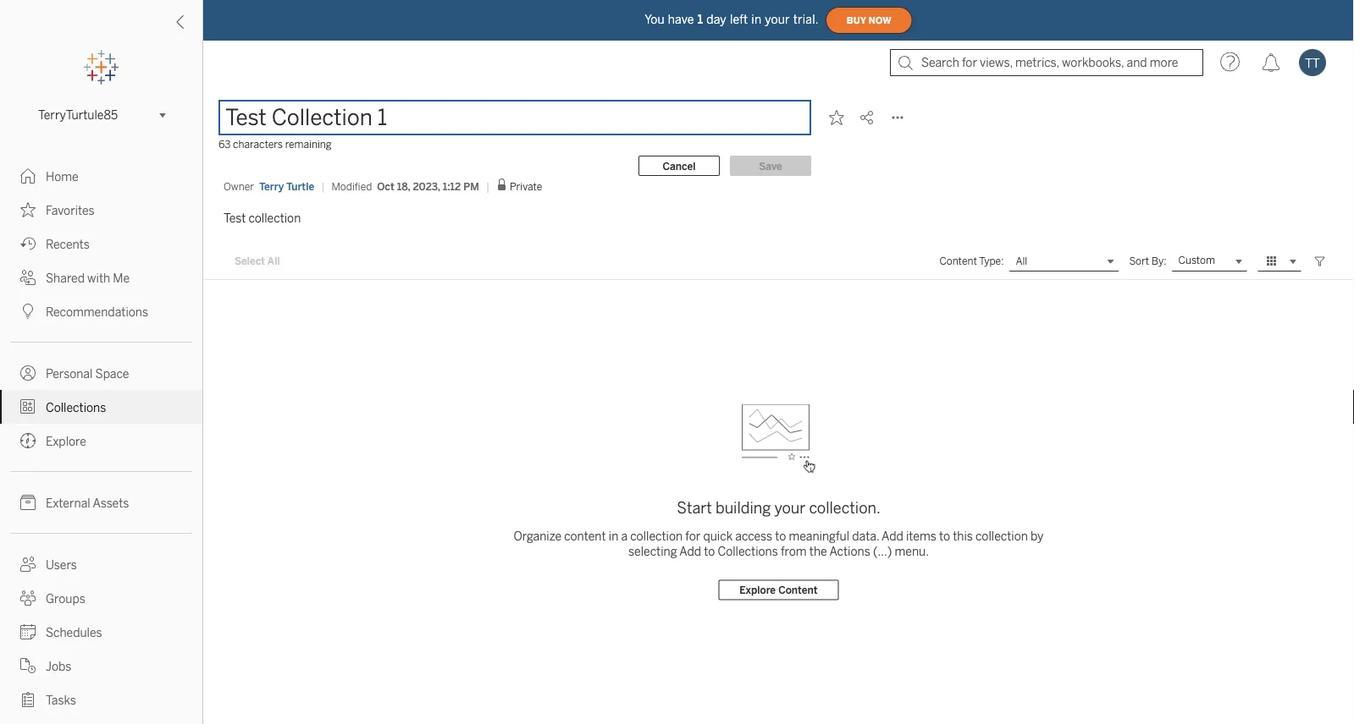 Task type: vqa. For each thing, say whether or not it's contained in the screenshot.
Jobs link at the bottom left of page
yes



Task type: describe. For each thing, give the bounding box(es) containing it.
explore for explore content
[[740, 584, 776, 597]]

sort
[[1129, 255, 1149, 268]]

collections inside collections link
[[46, 401, 106, 415]]

0 horizontal spatial to
[[704, 545, 715, 559]]

for
[[685, 530, 701, 544]]

a
[[621, 530, 628, 544]]

1:12
[[443, 180, 461, 193]]

recommendations link
[[0, 295, 202, 329]]

recommendations
[[46, 305, 148, 319]]

terry
[[259, 180, 284, 193]]

content type:
[[939, 255, 1004, 268]]

select all
[[235, 255, 280, 268]]

content
[[564, 530, 606, 544]]

jobs
[[46, 660, 71, 674]]

0 vertical spatial your
[[765, 12, 790, 26]]

external assets
[[46, 497, 129, 511]]

tasks link
[[0, 683, 202, 717]]

18,
[[397, 180, 410, 193]]

external
[[46, 497, 90, 511]]

pm
[[463, 180, 479, 193]]

1 vertical spatial add
[[679, 545, 701, 559]]

users
[[46, 558, 77, 572]]

2023,
[[413, 180, 440, 193]]

cancel button
[[638, 156, 720, 176]]

buy now button
[[825, 7, 913, 34]]

select
[[235, 255, 265, 268]]

building
[[716, 499, 771, 517]]

organize
[[514, 530, 561, 544]]

navigation panel element
[[0, 51, 202, 725]]

organize content in a collection for quick access to meaningful data. add items to this collection by selecting add to collections from the actions (...) menu.
[[514, 530, 1044, 559]]

the
[[809, 545, 827, 559]]

jobs link
[[0, 649, 202, 683]]

type:
[[979, 255, 1004, 268]]

external assets link
[[0, 486, 202, 520]]

from
[[781, 545, 807, 559]]

favorites
[[46, 204, 95, 218]]

all inside button
[[267, 255, 280, 268]]

buy
[[847, 15, 866, 26]]

custom
[[1178, 255, 1215, 267]]

1 horizontal spatial add
[[881, 530, 903, 544]]

menu.
[[895, 545, 929, 559]]

custom button
[[1172, 251, 1247, 272]]

modified
[[331, 180, 372, 193]]

shared with me
[[46, 271, 130, 285]]

test collection
[[224, 211, 301, 225]]

data.
[[852, 530, 879, 544]]

Search for views, metrics, workbooks, and more text field
[[890, 49, 1203, 76]]

meaningful
[[789, 530, 849, 544]]

personal
[[46, 367, 93, 381]]

schedules
[[46, 626, 102, 640]]

groups
[[46, 592, 85, 606]]

explore for explore
[[46, 435, 86, 449]]

items
[[906, 530, 936, 544]]

test
[[224, 211, 246, 225]]

terry turtle link
[[259, 179, 314, 194]]

buy now
[[847, 15, 891, 26]]

personal space
[[46, 367, 129, 381]]

2 | from the left
[[486, 180, 489, 193]]

left
[[730, 12, 748, 26]]

characters
[[233, 138, 283, 150]]

content inside button
[[778, 584, 818, 597]]

schedules link
[[0, 616, 202, 649]]

selecting
[[628, 545, 677, 559]]

home
[[46, 170, 79, 184]]

1 horizontal spatial to
[[775, 530, 786, 544]]

have
[[668, 12, 694, 26]]

explore content
[[740, 584, 818, 597]]

now
[[869, 15, 891, 26]]



Task type: locate. For each thing, give the bounding box(es) containing it.
explore link
[[0, 424, 202, 458]]

0 vertical spatial in
[[751, 12, 761, 26]]

1
[[697, 12, 703, 26]]

to
[[775, 530, 786, 544], [939, 530, 950, 544], [704, 545, 715, 559]]

1 | from the left
[[321, 180, 325, 193]]

collections down access
[[718, 545, 778, 559]]

turtle
[[286, 180, 314, 193]]

0 vertical spatial explore
[[46, 435, 86, 449]]

content down from on the right of page
[[778, 584, 818, 597]]

in right left
[[751, 12, 761, 26]]

select all button
[[224, 251, 291, 272]]

2 horizontal spatial to
[[939, 530, 950, 544]]

0 horizontal spatial collection
[[248, 211, 301, 225]]

personal space link
[[0, 357, 202, 390]]

1 horizontal spatial explore
[[740, 584, 776, 597]]

start building your collection.
[[677, 499, 881, 517]]

collection up selecting
[[630, 530, 683, 544]]

remaining
[[285, 138, 332, 150]]

1 horizontal spatial in
[[751, 12, 761, 26]]

add up the (...)
[[881, 530, 903, 544]]

home link
[[0, 159, 202, 193]]

terryturtule85
[[38, 108, 118, 122]]

space
[[95, 367, 129, 381]]

you have 1 day left in your trial.
[[645, 12, 819, 26]]

favorites link
[[0, 193, 202, 227]]

your left trial.
[[765, 12, 790, 26]]

access
[[735, 530, 772, 544]]

(...)
[[873, 545, 892, 559]]

2 all from the left
[[1016, 255, 1027, 268]]

63
[[218, 138, 231, 150]]

0 vertical spatial add
[[881, 530, 903, 544]]

all button
[[1009, 251, 1119, 272]]

in
[[751, 12, 761, 26], [609, 530, 618, 544]]

content left type: at top right
[[939, 255, 977, 268]]

private
[[510, 181, 542, 193]]

grid view image
[[1264, 254, 1280, 269]]

add down for
[[679, 545, 701, 559]]

1 all from the left
[[267, 255, 280, 268]]

all right type: at top right
[[1016, 255, 1027, 268]]

owner
[[224, 180, 254, 193]]

1 vertical spatial your
[[774, 499, 806, 517]]

your up organize content in a collection for quick access to meaningful data. add items to this collection by selecting add to collections from the actions (...) menu.
[[774, 499, 806, 517]]

1 horizontal spatial |
[[486, 180, 489, 193]]

1 vertical spatial in
[[609, 530, 618, 544]]

| right turtle
[[321, 180, 325, 193]]

0 horizontal spatial in
[[609, 530, 618, 544]]

explore down collections link
[[46, 435, 86, 449]]

oct
[[377, 180, 394, 193]]

1 vertical spatial explore
[[740, 584, 776, 597]]

0 horizontal spatial add
[[679, 545, 701, 559]]

1 horizontal spatial collections
[[718, 545, 778, 559]]

by
[[1031, 530, 1044, 544]]

main navigation. press the up and down arrow keys to access links. element
[[0, 159, 202, 725]]

with
[[87, 271, 110, 285]]

to up from on the right of page
[[775, 530, 786, 544]]

1 vertical spatial collections
[[718, 545, 778, 559]]

Collection Name text field
[[218, 100, 811, 135]]

0 horizontal spatial |
[[321, 180, 325, 193]]

me
[[113, 271, 130, 285]]

tasks
[[46, 694, 76, 708]]

owner terry turtle | modified oct 18, 2023, 1:12 pm |
[[224, 180, 489, 193]]

cancel
[[663, 160, 696, 172]]

trial.
[[793, 12, 819, 26]]

actions
[[829, 545, 870, 559]]

0 horizontal spatial content
[[778, 584, 818, 597]]

to down quick
[[704, 545, 715, 559]]

explore down organize content in a collection for quick access to meaningful data. add items to this collection by selecting add to collections from the actions (...) menu.
[[740, 584, 776, 597]]

start
[[677, 499, 712, 517]]

explore content button
[[718, 580, 839, 601]]

shared with me link
[[0, 261, 202, 295]]

by:
[[1152, 255, 1166, 268]]

you
[[645, 12, 665, 26]]

1 horizontal spatial collection
[[630, 530, 683, 544]]

explore inside button
[[740, 584, 776, 597]]

shared
[[46, 271, 85, 285]]

collections
[[46, 401, 106, 415], [718, 545, 778, 559]]

to left "this"
[[939, 530, 950, 544]]

collection down terry
[[248, 211, 301, 225]]

collection left the by
[[976, 530, 1028, 544]]

recents link
[[0, 227, 202, 261]]

63 characters remaining
[[218, 138, 332, 150]]

collections link
[[0, 390, 202, 424]]

all inside popup button
[[1016, 255, 1027, 268]]

1 horizontal spatial content
[[939, 255, 977, 268]]

in inside organize content in a collection for quick access to meaningful data. add items to this collection by selecting add to collections from the actions (...) menu.
[[609, 530, 618, 544]]

collection
[[248, 211, 301, 225], [630, 530, 683, 544], [976, 530, 1028, 544]]

terryturtule85 button
[[31, 105, 171, 125]]

0 horizontal spatial collections
[[46, 401, 106, 415]]

2 horizontal spatial collection
[[976, 530, 1028, 544]]

explore
[[46, 435, 86, 449], [740, 584, 776, 597]]

0 vertical spatial collections
[[46, 401, 106, 415]]

this
[[953, 530, 973, 544]]

| right pm
[[486, 180, 489, 193]]

add
[[881, 530, 903, 544], [679, 545, 701, 559]]

all right select at top left
[[267, 255, 280, 268]]

in left a
[[609, 530, 618, 544]]

0 horizontal spatial explore
[[46, 435, 86, 449]]

explore inside main navigation. press the up and down arrow keys to access links. element
[[46, 435, 86, 449]]

day
[[706, 12, 726, 26]]

users link
[[0, 548, 202, 582]]

quick
[[703, 530, 733, 544]]

your
[[765, 12, 790, 26], [774, 499, 806, 517]]

collection.
[[809, 499, 881, 517]]

content
[[939, 255, 977, 268], [778, 584, 818, 597]]

groups link
[[0, 582, 202, 616]]

recents
[[46, 238, 90, 251]]

0 vertical spatial content
[[939, 255, 977, 268]]

all
[[267, 255, 280, 268], [1016, 255, 1027, 268]]

1 vertical spatial content
[[778, 584, 818, 597]]

1 horizontal spatial all
[[1016, 255, 1027, 268]]

collections down personal at bottom
[[46, 401, 106, 415]]

assets
[[93, 497, 129, 511]]

0 horizontal spatial all
[[267, 255, 280, 268]]

collections inside organize content in a collection for quick access to meaningful data. add items to this collection by selecting add to collections from the actions (...) menu.
[[718, 545, 778, 559]]

sort by:
[[1129, 255, 1166, 268]]



